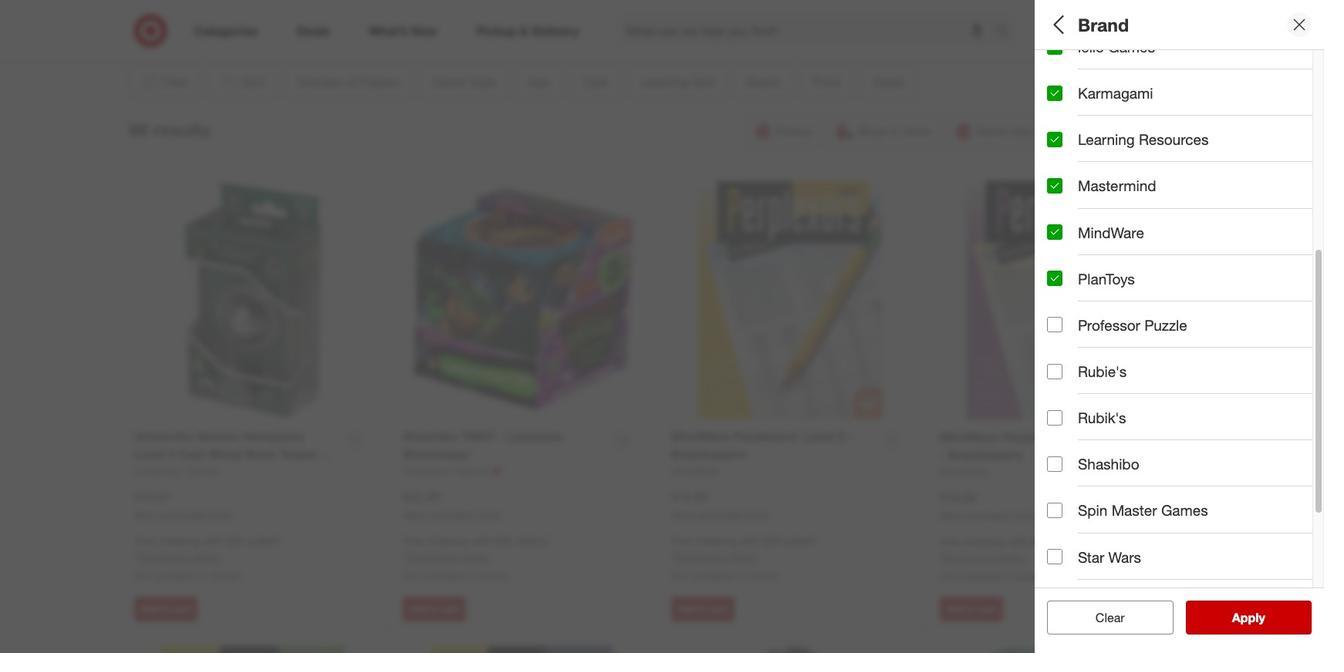 Task type: vqa. For each thing, say whether or not it's contained in the screenshot.
Star Wars option
yes



Task type: locate. For each thing, give the bounding box(es) containing it.
star
[[1078, 548, 1104, 566]]

1 vertical spatial games;
[[1079, 243, 1117, 256]]

0 vertical spatial learning
[[1078, 131, 1135, 148]]

clear
[[1088, 610, 1117, 626], [1096, 610, 1125, 626]]

1 horizontal spatial $16.95 when purchased online
[[940, 490, 1038, 522]]

MindWare checkbox
[[1047, 225, 1063, 240]]

1 vertical spatial results
[[1242, 610, 1282, 626]]

rubie's
[[1078, 363, 1127, 380]]

1 horizontal spatial results
[[1242, 610, 1282, 626]]

learning up coding;
[[1047, 277, 1109, 294]]

brand up sponsored
[[1078, 14, 1129, 35]]

mindware
[[1078, 223, 1144, 241]]

0 vertical spatial games;
[[1085, 135, 1123, 148]]

results inside button
[[1242, 610, 1282, 626]]

fine
[[1230, 297, 1250, 310]]

1 horizontal spatial type
[[1092, 115, 1125, 132]]

2
[[1059, 81, 1065, 94]]

$35
[[226, 535, 243, 548], [494, 535, 512, 548], [763, 535, 780, 548], [1032, 536, 1049, 549]]

puzzle
[[1145, 316, 1187, 334]]

type up the board
[[1047, 223, 1080, 240]]

in
[[1074, 351, 1082, 364], [199, 570, 208, 583], [468, 570, 476, 583], [737, 570, 745, 583], [1005, 570, 1014, 584]]

1 vertical spatial creative
[[1088, 297, 1128, 310]]

not
[[134, 570, 152, 583], [403, 570, 420, 583], [671, 570, 689, 583], [940, 570, 957, 584]]

filters
[[1073, 14, 1121, 35]]

purchased
[[161, 510, 205, 521], [429, 510, 473, 521], [698, 510, 742, 521], [967, 510, 1011, 522]]

games; down mindware
[[1079, 243, 1117, 256]]

results for 99 results
[[153, 119, 211, 140]]

0 horizontal spatial results
[[153, 119, 211, 140]]

iello
[[1078, 38, 1104, 56]]

results right "see" at the bottom of the page
[[1242, 610, 1282, 626]]

guest rating button
[[1047, 482, 1313, 536]]

brand inside brand alice in wonderland; bepuzzled; chuckle & roar; educatio
[[1047, 331, 1089, 349]]

in inside brand alice in wonderland; bepuzzled; chuckle & roar; educatio
[[1074, 351, 1082, 364]]

games;
[[1085, 135, 1123, 148], [1079, 243, 1117, 256]]

What can we help you find? suggestions appear below search field
[[617, 14, 999, 48]]

price button
[[1047, 374, 1313, 428]]

brand
[[1078, 14, 1129, 35], [1047, 331, 1089, 349]]

$16.95
[[671, 489, 708, 504], [940, 490, 977, 505]]

0 vertical spatial creative
[[1126, 135, 1166, 148]]

games
[[1108, 38, 1155, 56], [1169, 135, 1203, 148], [1161, 502, 1208, 520]]

$14.87 when purchased online
[[134, 489, 232, 521]]

0 horizontal spatial type
[[1047, 223, 1080, 240]]

all
[[1047, 14, 1068, 35]]

2 vertical spatial games
[[1161, 502, 1208, 520]]

creative inside learning skill coding; creative thinking; creativity; fine motor skills; gr
[[1088, 297, 1128, 310]]

rubik's
[[1078, 409, 1126, 427]]

Karmagami checkbox
[[1047, 85, 1063, 101]]

by
[[1082, 552, 1099, 570]]

free shipping with $35 orders* * exclusions apply. not available in stores
[[134, 535, 281, 583], [403, 535, 550, 583], [671, 535, 818, 583], [940, 536, 1087, 584]]

99 results
[[128, 119, 211, 140]]

shipping
[[159, 535, 200, 548], [427, 535, 468, 548], [696, 535, 737, 548], [964, 536, 1006, 549]]

sponsored
[[1074, 37, 1119, 48]]

1 vertical spatial type
[[1047, 223, 1080, 240]]

2 clear from the left
[[1096, 610, 1125, 626]]

thinking;
[[1131, 297, 1175, 310]]

type inside type board games; brainteasers
[[1047, 223, 1080, 240]]

alice
[[1047, 351, 1071, 364]]

orders*
[[246, 535, 281, 548], [515, 535, 550, 548], [783, 535, 818, 548], [1052, 536, 1087, 549]]

type down karmagami
[[1092, 115, 1125, 132]]

sold by
[[1047, 552, 1099, 570]]

exclusions apply. button
[[138, 550, 222, 566], [407, 550, 490, 566], [675, 550, 759, 566], [944, 551, 1027, 567]]

of
[[1107, 61, 1121, 78]]

clear inside all filters 'dialog'
[[1088, 610, 1117, 626]]

creativity;
[[1178, 297, 1227, 310]]

learning
[[1078, 131, 1135, 148], [1047, 277, 1109, 294]]

plantoys
[[1078, 270, 1135, 288]]

apply
[[1232, 610, 1265, 626]]

games; inside type board games; brainteasers
[[1079, 243, 1117, 256]]

*
[[134, 551, 138, 564], [403, 551, 407, 564], [671, 551, 675, 564], [940, 552, 944, 565]]

0 vertical spatial brand
[[1078, 14, 1129, 35]]

results
[[153, 119, 211, 140], [1242, 610, 1282, 626]]

1 vertical spatial learning
[[1047, 277, 1109, 294]]

when
[[134, 510, 158, 521], [403, 510, 427, 521], [671, 510, 695, 521], [940, 510, 964, 522]]

games; right classic
[[1085, 135, 1123, 148]]

search
[[988, 24, 1025, 40]]

advertisement region
[[193, 0, 1119, 36]]

1 vertical spatial brand
[[1047, 331, 1089, 349]]

when inside $14.87 when purchased online
[[134, 510, 158, 521]]

online
[[208, 510, 232, 521], [476, 510, 501, 521], [745, 510, 769, 521], [1013, 510, 1038, 522]]

creative up mastermind
[[1126, 135, 1166, 148]]

chuckle
[[1206, 351, 1246, 364]]

games; inside game type classic games; creative games
[[1085, 135, 1123, 148]]

clear left all
[[1088, 610, 1117, 626]]

resources
[[1139, 131, 1209, 148]]

0 vertical spatial results
[[153, 119, 211, 140]]

Spin Master Games checkbox
[[1047, 503, 1063, 519]]

purchased inside $25.99 when purchased online
[[429, 510, 473, 521]]

game
[[1047, 115, 1088, 132]]

clear down by
[[1096, 610, 1125, 626]]

type inside game type classic games; creative games
[[1092, 115, 1125, 132]]

wars
[[1109, 548, 1141, 566]]

0 vertical spatial type
[[1092, 115, 1125, 132]]

$16.95 when purchased online
[[671, 489, 769, 521], [940, 490, 1038, 522]]

iello Games checkbox
[[1047, 39, 1063, 54]]

free
[[134, 535, 156, 548], [403, 535, 424, 548], [671, 535, 693, 548], [940, 536, 961, 549]]

available
[[155, 570, 197, 583], [423, 570, 465, 583], [692, 570, 734, 583], [960, 570, 1002, 584]]

when inside $25.99 when purchased online
[[403, 510, 427, 521]]

brand for brand
[[1078, 14, 1129, 35]]

brand dialog
[[1035, 0, 1324, 654]]

purchased inside $14.87 when purchased online
[[161, 510, 205, 521]]

&
[[1249, 351, 1256, 364]]

1 vertical spatial games
[[1169, 135, 1203, 148]]

learning inside learning skill coding; creative thinking; creativity; fine motor skills; gr
[[1047, 277, 1109, 294]]

online inside $25.99 when purchased online
[[476, 510, 501, 521]]

exclusions
[[138, 551, 190, 564], [407, 551, 458, 564], [675, 551, 727, 564], [944, 552, 995, 565]]

clear inside brand dialog
[[1096, 610, 1125, 626]]

Professor Puzzle checkbox
[[1047, 317, 1063, 333]]

bepuzzled;
[[1149, 351, 1203, 364]]

game type classic games; creative games
[[1047, 115, 1203, 148]]

99
[[128, 119, 148, 140]]

professor
[[1078, 316, 1140, 334]]

clear all
[[1088, 610, 1133, 626]]

creative up professor
[[1088, 297, 1128, 310]]

0 vertical spatial games
[[1108, 38, 1155, 56]]

with
[[203, 535, 223, 548], [471, 535, 491, 548], [740, 535, 760, 548], [1009, 536, 1029, 549]]

number
[[1047, 61, 1103, 78]]

brand inside brand dialog
[[1078, 14, 1129, 35]]

results right the 99
[[153, 119, 211, 140]]

clear for clear
[[1096, 610, 1125, 626]]

see
[[1216, 610, 1238, 626]]

1 clear from the left
[[1088, 610, 1117, 626]]

learning inside brand dialog
[[1078, 131, 1135, 148]]

brand up alice
[[1047, 331, 1089, 349]]

rating
[[1092, 498, 1138, 516]]

clear button
[[1047, 601, 1173, 635]]

classic
[[1047, 135, 1082, 148]]

learning down karmagami
[[1078, 131, 1135, 148]]

skills;
[[1284, 297, 1313, 310]]

creative
[[1126, 135, 1166, 148], [1088, 297, 1128, 310]]

coding;
[[1047, 297, 1085, 310]]

Mastermind checkbox
[[1047, 178, 1063, 194]]

brand alice in wonderland; bepuzzled; chuckle & roar; educatio
[[1047, 331, 1324, 364]]



Task type: describe. For each thing, give the bounding box(es) containing it.
all filters dialog
[[1035, 0, 1324, 654]]

number of players 1; 2
[[1047, 61, 1176, 94]]

mastermind
[[1078, 177, 1156, 195]]

roar;
[[1259, 351, 1284, 364]]

games inside game type classic games; creative games
[[1169, 135, 1203, 148]]

$25.99 when purchased online
[[403, 489, 501, 521]]

spin master games
[[1078, 502, 1208, 520]]

learning skill coding; creative thinking; creativity; fine motor skills; gr
[[1047, 277, 1324, 310]]

star wars
[[1078, 548, 1141, 566]]

all filters
[[1047, 14, 1121, 35]]

adult
[[1075, 189, 1100, 202]]

Rubik's checkbox
[[1047, 410, 1063, 426]]

all
[[1121, 610, 1133, 626]]

brainteasers
[[1120, 243, 1181, 256]]

learning for learning skill coding; creative thinking; creativity; fine motor skills; gr
[[1047, 277, 1109, 294]]

board
[[1047, 243, 1076, 256]]

guest rating
[[1047, 498, 1138, 516]]

clear all button
[[1047, 601, 1173, 635]]

price
[[1047, 390, 1083, 408]]

Star Wars checkbox
[[1047, 550, 1063, 565]]

sold
[[1047, 552, 1078, 570]]

karmagami
[[1078, 84, 1153, 102]]

see results button
[[1186, 601, 1312, 635]]

online inside $14.87 when purchased online
[[208, 510, 232, 521]]

sold by button
[[1047, 536, 1313, 590]]

1 horizontal spatial $16.95
[[940, 490, 977, 505]]

0 horizontal spatial $16.95
[[671, 489, 708, 504]]

clear for clear all
[[1088, 610, 1117, 626]]

spin
[[1078, 502, 1108, 520]]

professor puzzle
[[1078, 316, 1187, 334]]

shashibo
[[1078, 455, 1140, 473]]

master
[[1112, 502, 1157, 520]]

apply button
[[1186, 601, 1312, 635]]

deals button
[[1047, 428, 1313, 482]]

type board games; brainteasers
[[1047, 223, 1181, 256]]

educatio
[[1287, 351, 1324, 364]]

search button
[[988, 14, 1025, 51]]

learning for learning resources
[[1078, 131, 1135, 148]]

$14.87
[[134, 489, 171, 504]]

kids;
[[1047, 189, 1072, 202]]

motor
[[1253, 297, 1281, 310]]

age
[[1047, 169, 1075, 186]]

Shashibo checkbox
[[1047, 457, 1063, 472]]

learning resources
[[1078, 131, 1209, 148]]

Rubie's checkbox
[[1047, 364, 1063, 379]]

players
[[1125, 61, 1176, 78]]

skill
[[1113, 277, 1142, 294]]

results for see results
[[1242, 610, 1282, 626]]

brand for brand alice in wonderland; bepuzzled; chuckle & roar; educatio
[[1047, 331, 1089, 349]]

$25.99
[[403, 489, 440, 504]]

creative inside game type classic games; creative games
[[1126, 135, 1166, 148]]

wonderland;
[[1085, 351, 1146, 364]]

age kids; adult
[[1047, 169, 1100, 202]]

iello games
[[1078, 38, 1155, 56]]

gr
[[1316, 297, 1324, 310]]

Learning Resources checkbox
[[1047, 132, 1063, 147]]

PlanToys checkbox
[[1047, 271, 1063, 286]]

deals
[[1047, 444, 1087, 462]]

see results
[[1216, 610, 1282, 626]]

guest
[[1047, 498, 1088, 516]]

0 horizontal spatial $16.95 when purchased online
[[671, 489, 769, 521]]

1;
[[1047, 81, 1056, 94]]



